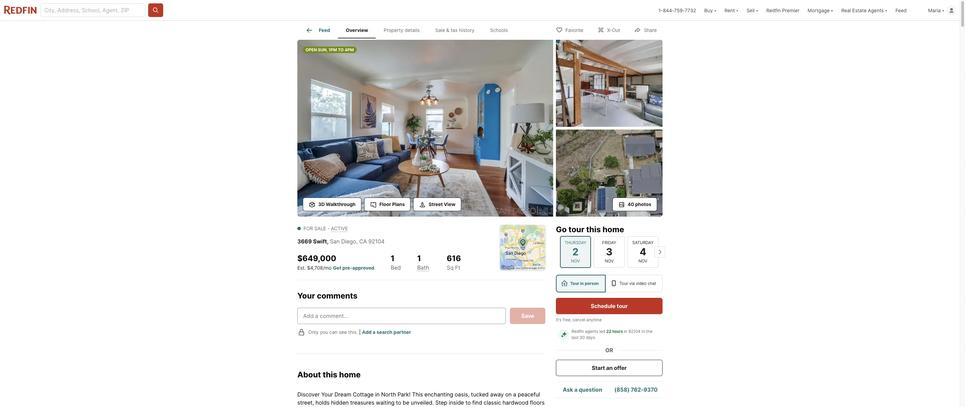 Task type: describe. For each thing, give the bounding box(es) containing it.
agents
[[585, 330, 598, 335]]

4
[[640, 246, 647, 258]]

floor
[[379, 202, 391, 208]]

estate
[[853, 7, 867, 13]]

friday
[[602, 240, 616, 246]]

2 to from the left
[[466, 400, 471, 407]]

pre-
[[342, 265, 352, 271]]

real estate agents ▾ link
[[842, 0, 888, 20]]

1 for 1 bath
[[417, 254, 421, 264]]

1 to from the left
[[396, 400, 401, 407]]

an
[[606, 365, 613, 372]]

feed inside "link"
[[319, 27, 330, 33]]

find
[[472, 400, 482, 407]]

san
[[330, 239, 340, 245]]

in inside discover your dream cottage in north park! this enchanting oasis, tucked away on a peaceful street, holds hidden treasures waiting to be unveiled. step inside to find classic hardwood floor
[[375, 392, 380, 399]]

for
[[304, 226, 313, 232]]

est.
[[297, 265, 306, 271]]

start
[[592, 365, 605, 372]]

this
[[412, 392, 423, 399]]

sq
[[447, 265, 454, 271]]

sell ▾ button
[[743, 0, 763, 20]]

dream
[[335, 392, 351, 399]]

swift
[[313, 239, 327, 245]]

away
[[490, 392, 504, 399]]

sale & tax history tab
[[428, 22, 482, 39]]

only
[[308, 330, 319, 336]]

schedule tour
[[591, 303, 628, 310]]

person
[[585, 281, 599, 287]]

Add a comment... text field
[[303, 312, 500, 320]]

$649,000
[[297, 254, 336, 264]]

favorite
[[566, 27, 584, 33]]

saturday
[[633, 240, 654, 246]]

City, Address, School, Agent, ZIP search field
[[41, 3, 146, 17]]

/mo
[[323, 265, 332, 271]]

add a search partner button
[[362, 330, 411, 336]]

oasis,
[[455, 392, 470, 399]]

(858) 762-9370 link
[[615, 387, 658, 394]]

sell ▾ button
[[747, 0, 758, 20]]

tours
[[613, 330, 623, 335]]

ask a question link
[[563, 387, 602, 394]]

▾ for buy ▾
[[714, 7, 717, 13]]

street view
[[429, 202, 456, 208]]

enchanting
[[425, 392, 453, 399]]

tucked
[[471, 392, 489, 399]]

tour in person
[[570, 281, 599, 287]]

discover your dream cottage in north park! this enchanting oasis, tucked away on a peaceful street, holds hidden treasures waiting to be unveiled. step inside to find classic hardwood floor
[[297, 392, 545, 408]]

share
[[644, 27, 657, 33]]

▾ for maria ▾
[[942, 7, 945, 13]]

3669 swift , san diego , ca 92104
[[297, 239, 385, 245]]

x-out button
[[592, 23, 626, 37]]

nov for 2
[[571, 259, 580, 264]]

3
[[606, 246, 613, 258]]

feed link
[[305, 26, 330, 34]]

0 vertical spatial this
[[586, 225, 601, 235]]

history
[[459, 27, 475, 33]]

tour for tour via video chat
[[620, 281, 628, 287]]

last
[[572, 336, 579, 341]]

rent ▾
[[725, 7, 739, 13]]

maria ▾
[[928, 7, 945, 13]]

approved
[[352, 265, 374, 271]]

844-
[[663, 7, 674, 13]]

tab list containing feed
[[297, 21, 521, 39]]

overview tab
[[338, 22, 376, 39]]

friday 3 nov
[[602, 240, 616, 264]]

street,
[[297, 400, 314, 407]]

nov for 3
[[605, 259, 614, 264]]

▾ for rent ▾
[[736, 7, 739, 13]]

0 horizontal spatial 92104
[[369, 239, 385, 245]]

share button
[[629, 23, 663, 37]]

details
[[405, 27, 420, 33]]

9370
[[644, 387, 658, 394]]

| add a search partner
[[359, 330, 411, 336]]

$4,708
[[307, 265, 323, 271]]

peaceful
[[518, 392, 540, 399]]

thursday
[[565, 240, 587, 246]]

1-844-759-7732
[[659, 7, 696, 13]]

ask
[[563, 387, 573, 394]]

offer
[[614, 365, 627, 372]]

saturday 4 nov
[[633, 240, 654, 264]]

▾ for mortgage ▾
[[831, 7, 833, 13]]

mortgage
[[808, 7, 830, 13]]

park!
[[398, 392, 411, 399]]

tour for go
[[569, 225, 585, 235]]

open
[[306, 47, 317, 52]]

1 for 1 bed
[[391, 254, 395, 264]]

1-
[[659, 7, 663, 13]]

get pre-approved link
[[333, 265, 374, 271]]

redfin premier
[[767, 7, 800, 13]]

start an offer button
[[556, 361, 663, 377]]

0 vertical spatial your
[[297, 292, 315, 301]]

redfin for redfin agents led 22 tours in 92104
[[572, 330, 584, 335]]

add
[[362, 330, 372, 336]]

762-
[[631, 387, 644, 394]]

sale
[[435, 27, 445, 33]]

40 photos
[[628, 202, 652, 208]]

x-out
[[607, 27, 620, 33]]

you
[[320, 330, 328, 336]]



Task type: vqa. For each thing, say whether or not it's contained in the screenshot.
the hours
no



Task type: locate. For each thing, give the bounding box(es) containing it.
to left be
[[396, 400, 401, 407]]

0 horizontal spatial this
[[323, 371, 337, 380]]

0 vertical spatial tour
[[569, 225, 585, 235]]

nov down 3
[[605, 259, 614, 264]]

redfin left premier
[[767, 7, 781, 13]]

mortgage ▾ button
[[808, 0, 833, 20]]

nov down 2
[[571, 259, 580, 264]]

a inside discover your dream cottage in north park! this enchanting oasis, tucked away on a peaceful street, holds hidden treasures waiting to be unveiled. step inside to find classic hardwood floor
[[513, 392, 516, 399]]

1 inside 1 bed
[[391, 254, 395, 264]]

0 horizontal spatial home
[[339, 371, 361, 380]]

1 horizontal spatial a
[[513, 392, 516, 399]]

0 vertical spatial 92104
[[369, 239, 385, 245]]

next image
[[655, 247, 665, 258]]

favorite button
[[550, 23, 589, 37]]

▾ right sell
[[756, 7, 758, 13]]

1 vertical spatial your
[[321, 392, 333, 399]]

hidden
[[331, 400, 349, 407]]

cancel
[[573, 318, 585, 323]]

tab list
[[297, 21, 521, 39]]

tour left 'person'
[[570, 281, 579, 287]]

schedule
[[591, 303, 616, 310]]

0 horizontal spatial tour
[[570, 281, 579, 287]]

sun,
[[318, 47, 328, 52]]

▾ right agents
[[885, 7, 888, 13]]

1 tour from the left
[[570, 281, 579, 287]]

1 horizontal spatial nov
[[605, 259, 614, 264]]

1 horizontal spatial 1
[[417, 254, 421, 264]]

floor plans button
[[364, 198, 411, 212]]

40 photos button
[[613, 198, 657, 212]]

go
[[556, 225, 567, 235]]

can
[[329, 330, 338, 336]]

2 horizontal spatial a
[[574, 387, 578, 394]]

rent
[[725, 7, 735, 13]]

feed right agents
[[896, 7, 907, 13]]

to
[[396, 400, 401, 407], [466, 400, 471, 407]]

in
[[580, 281, 584, 287], [624, 330, 627, 335], [642, 330, 645, 335], [375, 392, 380, 399]]

in inside option
[[580, 281, 584, 287]]

▾ right buy
[[714, 7, 717, 13]]

tour
[[569, 225, 585, 235], [617, 303, 628, 310]]

tour left 'via' on the bottom right
[[620, 281, 628, 287]]

1 , from the left
[[327, 239, 329, 245]]

2 ▾ from the left
[[736, 7, 739, 13]]

bath link
[[417, 265, 429, 271]]

0 vertical spatial home
[[603, 225, 624, 235]]

real estate agents ▾ button
[[838, 0, 892, 20]]

redfin inside redfin premier "button"
[[767, 7, 781, 13]]

property details tab
[[376, 22, 428, 39]]

1 horizontal spatial feed
[[896, 7, 907, 13]]

photos
[[635, 202, 652, 208]]

nov inside saturday 4 nov
[[639, 259, 648, 264]]

1 vertical spatial redfin
[[572, 330, 584, 335]]

0 vertical spatial redfin
[[767, 7, 781, 13]]

1 horizontal spatial your
[[321, 392, 333, 399]]

3d walkthrough button
[[303, 198, 361, 212]]

,
[[327, 239, 329, 245], [356, 239, 358, 245]]

plans
[[392, 202, 405, 208]]

1 horizontal spatial redfin
[[767, 7, 781, 13]]

classic
[[484, 400, 501, 407]]

1 vertical spatial 92104
[[629, 330, 641, 335]]

be
[[403, 400, 409, 407]]

&
[[446, 27, 449, 33]]

1 1 from the left
[[391, 254, 395, 264]]

7732
[[685, 7, 696, 13]]

2 horizontal spatial nov
[[639, 259, 648, 264]]

overview
[[346, 27, 368, 33]]

thursday 2 nov
[[565, 240, 587, 264]]

0 horizontal spatial nov
[[571, 259, 580, 264]]

nov for 4
[[639, 259, 648, 264]]

▾ right maria
[[942, 7, 945, 13]]

1 horizontal spatial home
[[603, 225, 624, 235]]

92104 left the
[[629, 330, 641, 335]]

tour inside option
[[620, 281, 628, 287]]

1 inside 1 bath
[[417, 254, 421, 264]]

list box containing tour in person
[[556, 275, 663, 293]]

mortgage ▾ button
[[804, 0, 838, 20]]

sale & tax history
[[435, 27, 475, 33]]

video
[[636, 281, 647, 287]]

anytime
[[587, 318, 602, 323]]

to left find
[[466, 400, 471, 407]]

a
[[373, 330, 376, 336], [574, 387, 578, 394], [513, 392, 516, 399]]

submit search image
[[152, 7, 159, 14]]

616 sq ft
[[447, 254, 461, 271]]

1 horizontal spatial to
[[466, 400, 471, 407]]

0 horizontal spatial feed
[[319, 27, 330, 33]]

0 horizontal spatial 1
[[391, 254, 395, 264]]

nov inside friday 3 nov
[[605, 259, 614, 264]]

to
[[338, 47, 344, 52]]

partner
[[394, 330, 411, 336]]

active
[[331, 226, 348, 232]]

2 tour from the left
[[620, 281, 628, 287]]

tour inside option
[[570, 281, 579, 287]]

tour for schedule
[[617, 303, 628, 310]]

1 horizontal spatial tour
[[620, 281, 628, 287]]

sell
[[747, 7, 755, 13]]

diego
[[341, 239, 356, 245]]

or
[[606, 348, 613, 354]]

None button
[[560, 236, 591, 269], [594, 237, 625, 268], [628, 237, 659, 268], [560, 236, 591, 269], [594, 237, 625, 268], [628, 237, 659, 268]]

active link
[[331, 226, 348, 232]]

your inside discover your dream cottage in north park! this enchanting oasis, tucked away on a peaceful street, holds hidden treasures waiting to be unveiled. step inside to find classic hardwood floor
[[321, 392, 333, 399]]

in left the
[[642, 330, 645, 335]]

tour in person option
[[556, 275, 606, 293]]

92104
[[369, 239, 385, 245], [629, 330, 641, 335]]

0 vertical spatial feed
[[896, 7, 907, 13]]

(858) 762-9370
[[615, 387, 658, 394]]

walkthrough
[[326, 202, 356, 208]]

2 , from the left
[[356, 239, 358, 245]]

$649,000 est. $4,708 /mo get pre-approved
[[297, 254, 374, 271]]

in left north
[[375, 392, 380, 399]]

real estate agents ▾
[[842, 7, 888, 13]]

4 ▾ from the left
[[831, 7, 833, 13]]

in inside in the last 30 days
[[642, 330, 645, 335]]

3669
[[297, 239, 312, 245]]

759-
[[674, 7, 685, 13]]

in right tours
[[624, 330, 627, 335]]

0 horizontal spatial a
[[373, 330, 376, 336]]

it's free, cancel anytime
[[556, 318, 602, 323]]

waiting
[[376, 400, 395, 407]]

search
[[377, 330, 393, 336]]

schools tab
[[482, 22, 516, 39]]

tour via video chat option
[[606, 275, 663, 293]]

street view button
[[413, 198, 461, 212]]

1 bed
[[391, 254, 401, 271]]

tax
[[451, 27, 458, 33]]

this
[[586, 225, 601, 235], [323, 371, 337, 380]]

6 ▾ from the left
[[942, 7, 945, 13]]

0 horizontal spatial ,
[[327, 239, 329, 245]]

1 vertical spatial home
[[339, 371, 361, 380]]

home up friday
[[603, 225, 624, 235]]

feed button
[[892, 0, 924, 20]]

premier
[[782, 7, 800, 13]]

redfin up last
[[572, 330, 584, 335]]

map entry image
[[500, 225, 546, 271]]

your down est.
[[297, 292, 315, 301]]

1 horizontal spatial 92104
[[629, 330, 641, 335]]

0 horizontal spatial tour
[[569, 225, 585, 235]]

1 nov from the left
[[571, 259, 580, 264]]

1 vertical spatial tour
[[617, 303, 628, 310]]

1 horizontal spatial this
[[586, 225, 601, 235]]

get
[[333, 265, 341, 271]]

92104 right ca
[[369, 239, 385, 245]]

about this home
[[297, 371, 361, 380]]

a right ask
[[574, 387, 578, 394]]

1 ▾ from the left
[[714, 7, 717, 13]]

north
[[381, 392, 396, 399]]

bed
[[391, 265, 401, 271]]

1 horizontal spatial tour
[[617, 303, 628, 310]]

tour via video chat
[[620, 281, 656, 287]]

nov inside thursday 2 nov
[[571, 259, 580, 264]]

3 nov from the left
[[639, 259, 648, 264]]

1 vertical spatial feed
[[319, 27, 330, 33]]

your up holds
[[321, 392, 333, 399]]

agents
[[868, 7, 884, 13]]

▾ for sell ▾
[[756, 7, 758, 13]]

1 horizontal spatial ,
[[356, 239, 358, 245]]

1-844-759-7732 link
[[659, 7, 696, 13]]

3669 swift, san diego, ca 92104 image
[[297, 40, 553, 217], [556, 40, 663, 127], [556, 130, 663, 217]]

this up thursday
[[586, 225, 601, 235]]

nov down the 4
[[639, 259, 648, 264]]

3 ▾ from the left
[[756, 7, 758, 13]]

, left ca
[[356, 239, 358, 245]]

redfin for redfin premier
[[767, 7, 781, 13]]

1 up "bed"
[[391, 254, 395, 264]]

3d walkthrough
[[318, 202, 356, 208]]

open sun, 1pm to 4pm link
[[297, 40, 553, 218]]

2 1 from the left
[[417, 254, 421, 264]]

tour for tour in person
[[570, 281, 579, 287]]

3d
[[318, 202, 325, 208]]

step
[[436, 400, 447, 407]]

tour up thursday
[[569, 225, 585, 235]]

rent ▾ button
[[721, 0, 743, 20]]

led
[[600, 330, 605, 335]]

0 horizontal spatial redfin
[[572, 330, 584, 335]]

the
[[646, 330, 653, 335]]

0 horizontal spatial your
[[297, 292, 315, 301]]

5 ▾ from the left
[[885, 7, 888, 13]]

feed up sun,
[[319, 27, 330, 33]]

in left 'person'
[[580, 281, 584, 287]]

▾ inside dropdown button
[[885, 7, 888, 13]]

chat
[[648, 281, 656, 287]]

1 vertical spatial this
[[323, 371, 337, 380]]

tour inside button
[[617, 303, 628, 310]]

|
[[359, 330, 361, 336]]

ask a question
[[563, 387, 602, 394]]

1 up bath link
[[417, 254, 421, 264]]

0 horizontal spatial to
[[396, 400, 401, 407]]

home up dream
[[339, 371, 361, 380]]

list box
[[556, 275, 663, 293]]

, left san
[[327, 239, 329, 245]]

in the last 30 days
[[572, 330, 654, 341]]

a right on
[[513, 392, 516, 399]]

feed inside button
[[896, 7, 907, 13]]

a right add
[[373, 330, 376, 336]]

real
[[842, 7, 851, 13]]

▾ right mortgage at the right top
[[831, 7, 833, 13]]

▾ right rent
[[736, 7, 739, 13]]

2 nov from the left
[[605, 259, 614, 264]]

this right about
[[323, 371, 337, 380]]

rent ▾ button
[[725, 0, 739, 20]]

tour right schedule
[[617, 303, 628, 310]]

inside
[[449, 400, 464, 407]]



